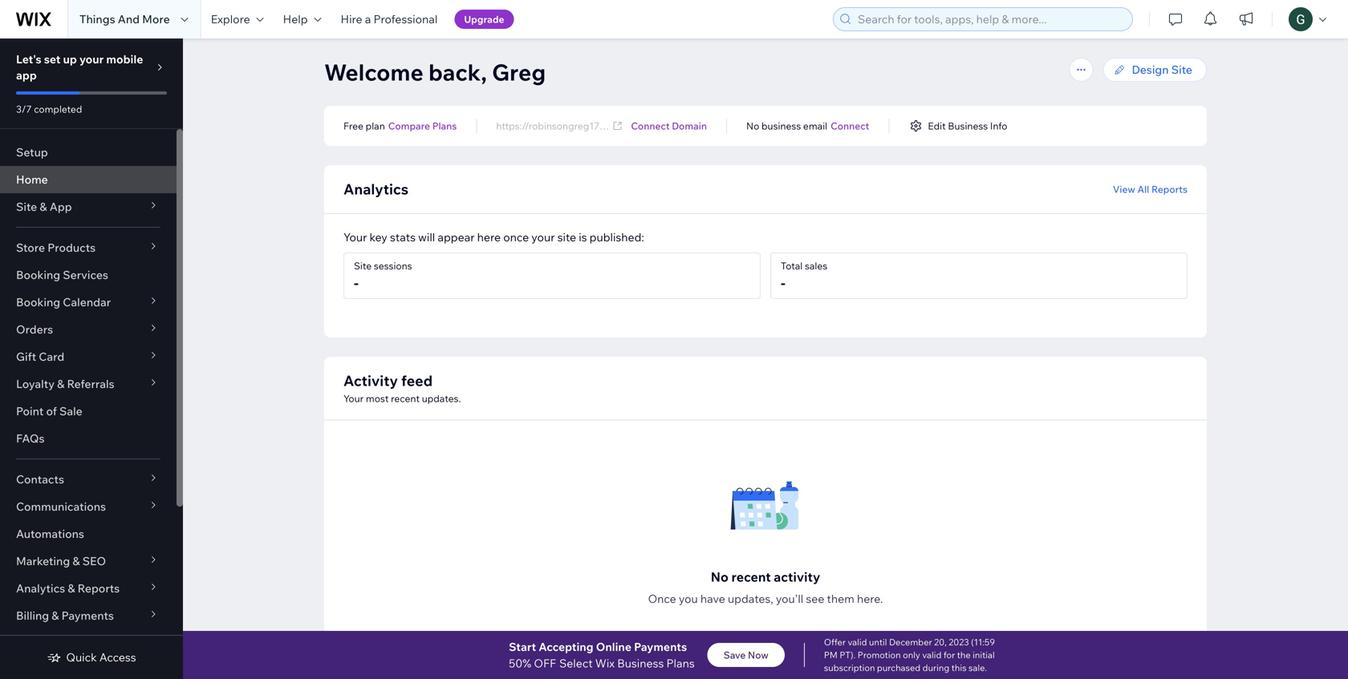 Task type: vqa. For each thing, say whether or not it's contained in the screenshot.
Upgrade button
yes



Task type: locate. For each thing, give the bounding box(es) containing it.
& inside marketing & seo dropdown button
[[73, 555, 80, 569]]

free plan compare plans
[[344, 120, 457, 132]]

site & app
[[16, 200, 72, 214]]

& right billing
[[52, 609, 59, 623]]

edit business info
[[928, 120, 1008, 132]]

1 horizontal spatial reports
[[1152, 183, 1188, 195]]

analytics down marketing
[[16, 582, 65, 596]]

automations link
[[0, 521, 177, 548]]

1 horizontal spatial valid
[[923, 650, 942, 661]]

0 vertical spatial analytics
[[344, 180, 409, 198]]

gift
[[16, 350, 36, 364]]

& inside site & app popup button
[[40, 200, 47, 214]]

0 horizontal spatial reports
[[78, 582, 120, 596]]

3/7
[[16, 103, 32, 115]]

december
[[889, 637, 933, 649]]

appear
[[438, 230, 475, 244]]

& for loyalty
[[57, 377, 65, 391]]

booking inside booking calendar popup button
[[16, 295, 60, 309]]

- for site sessions -
[[354, 274, 359, 292]]

booking up orders
[[16, 295, 60, 309]]

1 vertical spatial your
[[532, 230, 555, 244]]

& right loyalty
[[57, 377, 65, 391]]

key
[[370, 230, 388, 244]]

sessions
[[374, 260, 412, 272]]

1 vertical spatial reports
[[78, 582, 120, 596]]

view
[[1113, 183, 1136, 195]]

1 your from the top
[[344, 230, 367, 244]]

set
[[44, 52, 60, 66]]

booking for booking calendar
[[16, 295, 60, 309]]

recent up updates,
[[732, 570, 771, 586]]

setup
[[16, 145, 48, 159]]

1 vertical spatial business
[[617, 657, 664, 671]]

0 vertical spatial your
[[344, 230, 367, 244]]

access
[[99, 651, 136, 665]]

updates,
[[728, 592, 774, 606]]

no left business
[[747, 120, 760, 132]]

connect domain
[[631, 120, 707, 132]]

site inside site sessions -
[[354, 260, 372, 272]]

reports right all
[[1152, 183, 1188, 195]]

0 horizontal spatial payments
[[62, 609, 114, 623]]

- for total sales -
[[781, 274, 786, 292]]

- inside total sales -
[[781, 274, 786, 292]]

marketing
[[16, 555, 70, 569]]

recent down feed
[[391, 393, 420, 405]]

booking services link
[[0, 262, 177, 289]]

1 vertical spatial payments
[[634, 640, 687, 654]]

- inside site sessions -
[[354, 274, 359, 292]]

0 horizontal spatial connect
[[631, 120, 670, 132]]

communications
[[16, 500, 106, 514]]

1 horizontal spatial payments
[[634, 640, 687, 654]]

1 vertical spatial plans
[[667, 657, 695, 671]]

services
[[63, 268, 108, 282]]

home link
[[0, 166, 177, 193]]

1 horizontal spatial business
[[948, 120, 988, 132]]

2 booking from the top
[[16, 295, 60, 309]]

1 vertical spatial analytics
[[16, 582, 65, 596]]

plans
[[432, 120, 457, 132], [667, 657, 695, 671]]

1 vertical spatial site
[[16, 200, 37, 214]]

& up billing & payments
[[68, 582, 75, 596]]

1 connect from the left
[[631, 120, 670, 132]]

back,
[[429, 58, 487, 86]]

accepting
[[539, 640, 594, 654]]

0 horizontal spatial your
[[79, 52, 104, 66]]

0 vertical spatial no
[[747, 120, 760, 132]]

site down home
[[16, 200, 37, 214]]

is
[[579, 230, 587, 244]]

valid up during
[[923, 650, 942, 661]]

published:
[[590, 230, 644, 244]]

save
[[724, 650, 746, 662]]

& for site
[[40, 200, 47, 214]]

email
[[804, 120, 828, 132]]

1 horizontal spatial site
[[354, 260, 372, 272]]

0 horizontal spatial recent
[[391, 393, 420, 405]]

1 vertical spatial valid
[[923, 650, 942, 661]]

& inside analytics & reports popup button
[[68, 582, 75, 596]]

0 vertical spatial reports
[[1152, 183, 1188, 195]]

& left app at the top of the page
[[40, 200, 47, 214]]

save now
[[724, 650, 769, 662]]

payments right online
[[634, 640, 687, 654]]

your left site
[[532, 230, 555, 244]]

0 vertical spatial payments
[[62, 609, 114, 623]]

0 vertical spatial site
[[1172, 63, 1193, 77]]

recent
[[391, 393, 420, 405], [732, 570, 771, 586]]

&
[[40, 200, 47, 214], [57, 377, 65, 391], [73, 555, 80, 569], [68, 582, 75, 596], [52, 609, 59, 623]]

& for billing
[[52, 609, 59, 623]]

faqs link
[[0, 425, 177, 453]]

recent inside no recent activity once you have updates, you'll see them here.
[[732, 570, 771, 586]]

reports down seo
[[78, 582, 120, 596]]

analytics inside popup button
[[16, 582, 65, 596]]

no up the have
[[711, 570, 729, 586]]

your left 'most'
[[344, 393, 364, 405]]

business down online
[[617, 657, 664, 671]]

welcome
[[324, 58, 424, 86]]

no for recent
[[711, 570, 729, 586]]

1 horizontal spatial no
[[747, 120, 760, 132]]

1 vertical spatial no
[[711, 570, 729, 586]]

most
[[366, 393, 389, 405]]

site left sessions
[[354, 260, 372, 272]]

them
[[827, 592, 855, 606]]

& left seo
[[73, 555, 80, 569]]

card
[[39, 350, 64, 364]]

point
[[16, 405, 44, 419]]

1 horizontal spatial analytics
[[344, 180, 409, 198]]

and
[[118, 12, 140, 26]]

0 horizontal spatial no
[[711, 570, 729, 586]]

updates.
[[422, 393, 461, 405]]

1 horizontal spatial plans
[[667, 657, 695, 671]]

& inside loyalty & referrals dropdown button
[[57, 377, 65, 391]]

your right up
[[79, 52, 104, 66]]

quick access button
[[47, 651, 136, 665]]

connect right email
[[831, 120, 870, 132]]

no
[[747, 120, 760, 132], [711, 570, 729, 586]]

no inside no recent activity once you have updates, you'll see them here.
[[711, 570, 729, 586]]

booking inside booking services link
[[16, 268, 60, 282]]

1 vertical spatial booking
[[16, 295, 60, 309]]

0 horizontal spatial business
[[617, 657, 664, 671]]

here
[[477, 230, 501, 244]]

site inside popup button
[[16, 200, 37, 214]]

0 horizontal spatial valid
[[848, 637, 867, 649]]

valid up pt). on the bottom
[[848, 637, 867, 649]]

calendar
[[63, 295, 111, 309]]

analytics up key
[[344, 180, 409, 198]]

point of sale link
[[0, 398, 177, 425]]

payments inside start accepting online payments 50% off select wix business plans
[[634, 640, 687, 654]]

plans left "save"
[[667, 657, 695, 671]]

plans right the compare
[[432, 120, 457, 132]]

no recent activity once you have updates, you'll see them here.
[[648, 570, 883, 606]]

reports inside analytics & reports popup button
[[78, 582, 120, 596]]

app
[[50, 200, 72, 214]]

0 horizontal spatial -
[[354, 274, 359, 292]]

referrals
[[67, 377, 114, 391]]

0 vertical spatial your
[[79, 52, 104, 66]]

1 horizontal spatial recent
[[732, 570, 771, 586]]

quick access
[[66, 651, 136, 665]]

see
[[806, 592, 825, 606]]

& inside billing & payments dropdown button
[[52, 609, 59, 623]]

1 vertical spatial your
[[344, 393, 364, 405]]

recent inside activity feed your most recent updates.
[[391, 393, 420, 405]]

business left info
[[948, 120, 988, 132]]

0 horizontal spatial analytics
[[16, 582, 65, 596]]

1 - from the left
[[354, 274, 359, 292]]

booking down the store
[[16, 268, 60, 282]]

your inside let's set up your mobile app
[[79, 52, 104, 66]]

0 horizontal spatial plans
[[432, 120, 457, 132]]

1 horizontal spatial connect
[[831, 120, 870, 132]]

plans inside start accepting online payments 50% off select wix business plans
[[667, 657, 695, 671]]

1 vertical spatial recent
[[732, 570, 771, 586]]

0 vertical spatial booking
[[16, 268, 60, 282]]

gift card
[[16, 350, 64, 364]]

0 vertical spatial business
[[948, 120, 988, 132]]

1 horizontal spatial -
[[781, 274, 786, 292]]

2 connect from the left
[[831, 120, 870, 132]]

info
[[991, 120, 1008, 132]]

activity feed your most recent updates.
[[344, 372, 461, 405]]

site right design
[[1172, 63, 1193, 77]]

payments
[[62, 609, 114, 623], [634, 640, 687, 654]]

save now button
[[708, 644, 785, 668]]

payments down analytics & reports popup button
[[62, 609, 114, 623]]

connect left domain
[[631, 120, 670, 132]]

reports inside view all reports button
[[1152, 183, 1188, 195]]

2 - from the left
[[781, 274, 786, 292]]

0 vertical spatial recent
[[391, 393, 420, 405]]

2 vertical spatial site
[[354, 260, 372, 272]]

your left key
[[344, 230, 367, 244]]

initial
[[973, 650, 995, 661]]

& for marketing
[[73, 555, 80, 569]]

pt).
[[840, 650, 856, 661]]

sale
[[59, 405, 83, 419]]

1 booking from the top
[[16, 268, 60, 282]]

2 your from the top
[[344, 393, 364, 405]]

quick
[[66, 651, 97, 665]]

store
[[16, 241, 45, 255]]

2 horizontal spatial site
[[1172, 63, 1193, 77]]

0 horizontal spatial site
[[16, 200, 37, 214]]

booking services
[[16, 268, 108, 282]]

app
[[16, 68, 37, 82]]

business inside start accepting online payments 50% off select wix business plans
[[617, 657, 664, 671]]

gift card button
[[0, 344, 177, 371]]

1 horizontal spatial your
[[532, 230, 555, 244]]



Task type: describe. For each thing, give the bounding box(es) containing it.
welcome back, greg
[[324, 58, 546, 86]]

only
[[903, 650, 921, 661]]

pm
[[824, 650, 838, 661]]

purchased
[[877, 663, 921, 674]]

have
[[701, 592, 726, 606]]

activity
[[774, 570, 821, 586]]

during
[[923, 663, 950, 674]]

help
[[283, 12, 308, 26]]

you'll
[[776, 592, 804, 606]]

your inside activity feed your most recent updates.
[[344, 393, 364, 405]]

design site link
[[1103, 58, 1207, 82]]

your key stats will appear here once your site is published:
[[344, 230, 644, 244]]

business inside button
[[948, 120, 988, 132]]

faqs
[[16, 432, 45, 446]]

(11:59
[[971, 637, 995, 649]]

the
[[957, 650, 971, 661]]

automations
[[16, 527, 84, 541]]

orders
[[16, 323, 53, 337]]

promotion
[[858, 650, 901, 661]]

home
[[16, 173, 48, 187]]

analytics & reports
[[16, 582, 120, 596]]

0 vertical spatial plans
[[432, 120, 457, 132]]

upgrade
[[464, 13, 505, 25]]

connect link
[[831, 119, 870, 133]]

reports for view all reports
[[1152, 183, 1188, 195]]

start accepting online payments 50% off select wix business plans
[[509, 640, 695, 671]]

loyalty & referrals button
[[0, 371, 177, 398]]

2023
[[949, 637, 969, 649]]

once
[[503, 230, 529, 244]]

contacts button
[[0, 466, 177, 494]]

hire
[[341, 12, 363, 26]]

loyalty & referrals
[[16, 377, 114, 391]]

for
[[944, 650, 955, 661]]

things and more
[[79, 12, 170, 26]]

site & app button
[[0, 193, 177, 221]]

contacts
[[16, 473, 64, 487]]

subscription
[[824, 663, 875, 674]]

point of sale
[[16, 405, 83, 419]]

0 vertical spatial valid
[[848, 637, 867, 649]]

3/7 completed
[[16, 103, 82, 115]]

professional
[[374, 12, 438, 26]]

let's
[[16, 52, 41, 66]]

& for analytics
[[68, 582, 75, 596]]

business
[[762, 120, 801, 132]]

payments inside dropdown button
[[62, 609, 114, 623]]

plan
[[366, 120, 385, 132]]

more
[[142, 12, 170, 26]]

sale.
[[969, 663, 987, 674]]

edit business info button
[[909, 119, 1008, 133]]

billing & payments button
[[0, 603, 177, 630]]

you
[[679, 592, 698, 606]]

reports for analytics & reports
[[78, 582, 120, 596]]

billing
[[16, 609, 49, 623]]

orders button
[[0, 316, 177, 344]]

sales
[[805, 260, 828, 272]]

50%
[[509, 657, 532, 671]]

online
[[596, 640, 632, 654]]

this
[[952, 663, 967, 674]]

upgrade button
[[455, 10, 514, 29]]

20,
[[935, 637, 947, 649]]

total sales -
[[781, 260, 828, 292]]

compare plans link
[[388, 119, 457, 133]]

feed
[[401, 372, 433, 390]]

analytics for analytics
[[344, 180, 409, 198]]

store products button
[[0, 234, 177, 262]]

loyalty
[[16, 377, 55, 391]]

analytics for analytics & reports
[[16, 582, 65, 596]]

booking for booking services
[[16, 268, 60, 282]]

hire a professional
[[341, 12, 438, 26]]

site for -
[[354, 260, 372, 272]]

let's set up your mobile app
[[16, 52, 143, 82]]

billing & payments
[[16, 609, 114, 623]]

sidebar element
[[0, 39, 183, 680]]

wix
[[595, 657, 615, 671]]

hire a professional link
[[331, 0, 447, 39]]

now
[[748, 650, 769, 662]]

things
[[79, 12, 115, 26]]

store products
[[16, 241, 96, 255]]

completed
[[34, 103, 82, 115]]

here.
[[857, 592, 883, 606]]

greg
[[492, 58, 546, 86]]

mobile
[[106, 52, 143, 66]]

marketing & seo
[[16, 555, 106, 569]]

until
[[869, 637, 887, 649]]

Search for tools, apps, help & more... field
[[853, 8, 1128, 31]]

site
[[558, 230, 576, 244]]

no for business
[[747, 120, 760, 132]]

all
[[1138, 183, 1150, 195]]

domain
[[672, 120, 707, 132]]

marketing & seo button
[[0, 548, 177, 576]]

site for app
[[16, 200, 37, 214]]



